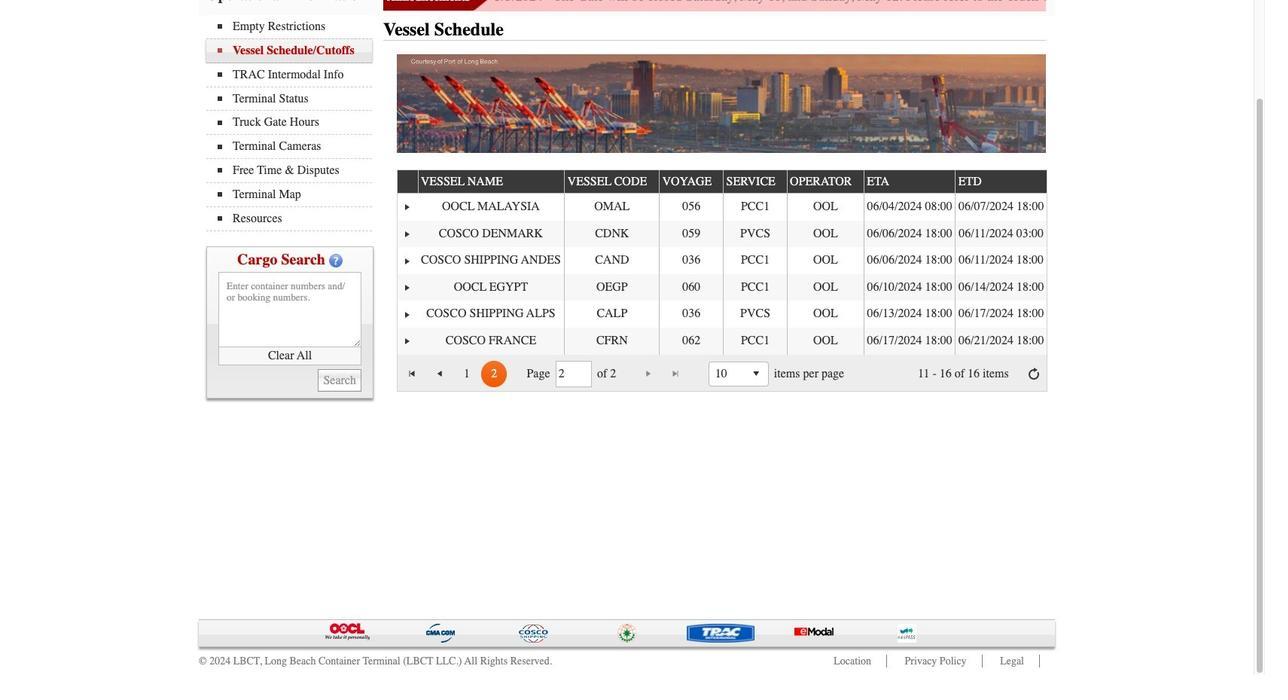 Task type: describe. For each thing, give the bounding box(es) containing it.
go to the previous page image
[[434, 368, 446, 380]]

6 row from the top
[[397, 301, 1047, 328]]

column header inside row
[[397, 170, 418, 194]]

4 row from the top
[[397, 247, 1047, 274]]

go to the first page image
[[407, 368, 419, 380]]

Page sizes drop down field
[[709, 362, 769, 386]]

7 row from the top
[[397, 328, 1047, 355]]

1 row from the top
[[397, 169, 1049, 194]]



Task type: locate. For each thing, give the bounding box(es) containing it.
column header
[[397, 170, 418, 194]]

None submit
[[318, 369, 362, 392]]

menu bar
[[206, 15, 380, 231]]

tree grid
[[397, 169, 1049, 355]]

row
[[397, 169, 1049, 194], [397, 194, 1047, 220], [397, 220, 1047, 247], [397, 247, 1047, 274], [397, 274, 1047, 301], [397, 301, 1047, 328], [397, 328, 1047, 355]]

row group
[[397, 194, 1047, 355]]

2 row from the top
[[397, 194, 1047, 220]]

5 row from the top
[[397, 274, 1047, 301]]

Page 2 field
[[559, 363, 589, 385]]

page navigation, page 2 of 2 application
[[397, 355, 1047, 391]]

Enter container numbers and/ or booking numbers.  text field
[[219, 272, 362, 347]]

cell
[[418, 194, 565, 220], [565, 194, 660, 220], [660, 194, 724, 220], [724, 194, 787, 220], [787, 194, 864, 220], [864, 194, 956, 220], [956, 194, 1047, 220], [418, 220, 565, 247], [565, 220, 660, 247], [660, 220, 724, 247], [724, 220, 787, 247], [787, 220, 864, 247], [864, 220, 956, 247], [956, 220, 1047, 247], [418, 247, 565, 274], [565, 247, 660, 274], [660, 247, 724, 274], [724, 247, 787, 274], [787, 247, 864, 274], [864, 247, 956, 274], [956, 247, 1047, 274], [418, 274, 565, 301], [565, 274, 660, 301], [660, 274, 724, 301], [724, 274, 787, 301], [787, 274, 864, 301], [864, 274, 956, 301], [956, 274, 1047, 301], [418, 301, 565, 328], [565, 301, 660, 328], [660, 301, 724, 328], [724, 301, 787, 328], [787, 301, 864, 328], [864, 301, 956, 328], [956, 301, 1047, 328], [418, 328, 565, 355], [565, 328, 660, 355], [660, 328, 724, 355], [724, 328, 787, 355], [787, 328, 864, 355], [864, 328, 956, 355], [956, 328, 1047, 355]]

3 row from the top
[[397, 220, 1047, 247]]

refresh image
[[1028, 368, 1040, 380]]



Task type: vqa. For each thing, say whether or not it's contained in the screenshot.
Page navigation, page 2 of 2 application
yes



